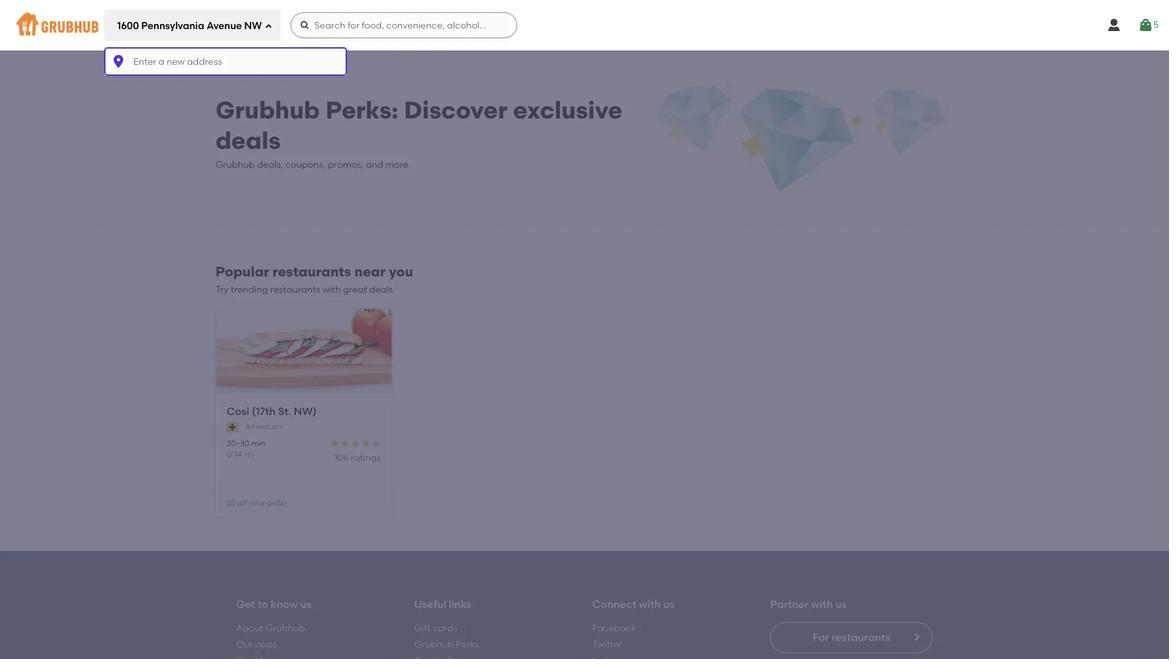 Task type: describe. For each thing, give the bounding box(es) containing it.
nw
[[244, 20, 262, 31]]

you
[[389, 264, 413, 280]]

cosi (17th st. nw) logo image
[[216, 309, 392, 395]]

apps
[[255, 639, 277, 650]]

grubhub up deals,
[[216, 96, 320, 124]]

useful links
[[415, 599, 472, 611]]

with inside popular restaurants near you try trending restaurants with great deals
[[323, 285, 341, 296]]

about grubhub link
[[236, 623, 305, 634]]

grubhub perks: discover exclusive deals grubhub deals, coupons, promos, and more
[[216, 96, 623, 171]]

trending
[[231, 285, 268, 296]]

popular
[[216, 264, 269, 280]]

useful
[[415, 599, 447, 611]]

1600 pennsylvania avenue nw
[[117, 20, 262, 31]]

gift cards link
[[415, 623, 458, 634]]

20–30 min 0.34 mi
[[227, 439, 265, 459]]

great
[[343, 285, 367, 296]]

$5
[[227, 499, 235, 508]]

us for partner with us
[[836, 599, 847, 611]]

coupons,
[[286, 160, 326, 171]]

with for connect with us
[[639, 599, 661, 611]]

Search for food, convenience, alcohol... search field
[[291, 12, 517, 38]]

us for connect with us
[[664, 599, 675, 611]]

gift
[[415, 623, 431, 634]]

deals inside grubhub perks: discover exclusive deals grubhub deals, coupons, promos, and more
[[216, 126, 281, 155]]

20–30
[[227, 439, 250, 448]]

connect
[[593, 599, 637, 611]]

try
[[216, 285, 229, 296]]

partner with us
[[771, 599, 847, 611]]

get
[[236, 599, 255, 611]]

exclusive
[[514, 96, 623, 124]]

twitter link
[[593, 639, 622, 650]]

$5 off your order
[[227, 499, 288, 508]]

cosi (17th st. nw) link
[[227, 405, 382, 419]]

facebook link
[[593, 623, 637, 634]]

avenue
[[207, 20, 242, 31]]

more
[[386, 160, 409, 171]]

5
[[1154, 19, 1159, 30]]

your
[[249, 499, 266, 508]]

with for partner with us
[[812, 599, 833, 611]]

partner
[[771, 599, 809, 611]]

our apps link
[[236, 639, 277, 650]]

facebook
[[593, 623, 637, 634]]

cards
[[433, 623, 458, 634]]

Enter a new address search field
[[104, 48, 347, 76]]



Task type: locate. For each thing, give the bounding box(es) containing it.
1 horizontal spatial us
[[664, 599, 675, 611]]

know
[[271, 599, 298, 611]]

min
[[251, 439, 265, 448]]

star icon image
[[330, 438, 340, 449], [340, 438, 350, 449], [350, 438, 361, 449], [361, 438, 371, 449], [371, 438, 382, 449], [371, 438, 382, 449]]

2 us from the left
[[664, 599, 675, 611]]

grubhub inside about grubhub our apps
[[266, 623, 305, 634]]

mi
[[245, 450, 254, 459]]

connect with us
[[593, 599, 675, 611]]

1 vertical spatial restaurants
[[270, 285, 321, 296]]

cosi (17th st. nw)
[[227, 405, 317, 418]]

main navigation navigation
[[0, 0, 1170, 659]]

grubhub
[[216, 96, 320, 124], [216, 160, 255, 171], [266, 623, 305, 634], [415, 639, 454, 650]]

svg image
[[111, 54, 126, 70]]

get to know us
[[236, 599, 312, 611]]

for
[[813, 631, 830, 644]]

with right partner
[[812, 599, 833, 611]]

coupon deals image
[[655, 82, 954, 197]]

0 vertical spatial deals
[[216, 126, 281, 155]]

with right the connect on the bottom right of page
[[639, 599, 661, 611]]

5 button
[[1138, 14, 1159, 37]]

twitter
[[593, 639, 622, 650]]

ratings
[[351, 453, 382, 464]]

(17th
[[252, 405, 276, 418]]

0 horizontal spatial with
[[323, 285, 341, 296]]

about
[[236, 623, 263, 634]]

our
[[236, 639, 253, 650]]

2 horizontal spatial us
[[836, 599, 847, 611]]

1 us from the left
[[301, 599, 312, 611]]

near
[[355, 264, 386, 280]]

1 vertical spatial deals
[[370, 285, 393, 296]]

deals inside popular restaurants near you try trending restaurants with great deals
[[370, 285, 393, 296]]

1 horizontal spatial deals
[[370, 285, 393, 296]]

discover
[[404, 96, 508, 124]]

us right know
[[301, 599, 312, 611]]

about grubhub our apps
[[236, 623, 305, 650]]

with left great
[[323, 285, 341, 296]]

american
[[245, 422, 282, 431]]

to
[[258, 599, 268, 611]]

grubhub down gift cards link
[[415, 639, 454, 650]]

svg image inside 5 button
[[1138, 17, 1154, 33]]

us up for restaurants
[[836, 599, 847, 611]]

0 horizontal spatial deals
[[216, 126, 281, 155]]

106
[[335, 453, 349, 464]]

popular restaurants near you try trending restaurants with great deals
[[216, 264, 413, 296]]

us
[[301, 599, 312, 611], [664, 599, 675, 611], [836, 599, 847, 611]]

us right the connect on the bottom right of page
[[664, 599, 675, 611]]

grubhub inside gift cards grubhub perks
[[415, 639, 454, 650]]

grubhub perks link
[[415, 639, 479, 650]]

perks:
[[326, 96, 399, 124]]

deals
[[216, 126, 281, 155], [370, 285, 393, 296]]

cosi
[[227, 405, 250, 418]]

for restaurants link
[[771, 622, 933, 653]]

and
[[366, 160, 383, 171]]

subscription pass image
[[227, 422, 240, 433]]

for restaurants
[[813, 631, 891, 644]]

deals up deals,
[[216, 126, 281, 155]]

pennsylvania
[[141, 20, 204, 31]]

restaurants right for
[[832, 631, 891, 644]]

2 vertical spatial restaurants
[[832, 631, 891, 644]]

restaurants for for
[[832, 631, 891, 644]]

deals,
[[257, 160, 283, 171]]

grubhub left deals,
[[216, 160, 255, 171]]

order
[[267, 499, 288, 508]]

1 horizontal spatial with
[[639, 599, 661, 611]]

1600
[[117, 20, 139, 31]]

106 ratings
[[335, 453, 382, 464]]

promos,
[[328, 160, 364, 171]]

off
[[237, 499, 247, 508]]

with
[[323, 285, 341, 296], [639, 599, 661, 611], [812, 599, 833, 611]]

3 us from the left
[[836, 599, 847, 611]]

restaurants for popular
[[273, 264, 351, 280]]

deals down near
[[370, 285, 393, 296]]

0.34
[[227, 450, 242, 459]]

restaurants
[[273, 264, 351, 280], [270, 285, 321, 296], [832, 631, 891, 644]]

restaurants right trending
[[270, 285, 321, 296]]

0 vertical spatial restaurants
[[273, 264, 351, 280]]

svg image
[[1107, 17, 1122, 33], [1138, 17, 1154, 33], [300, 20, 310, 30], [265, 22, 272, 30]]

nw)
[[294, 405, 317, 418]]

2 horizontal spatial with
[[812, 599, 833, 611]]

0 horizontal spatial us
[[301, 599, 312, 611]]

restaurants up great
[[273, 264, 351, 280]]

facebook twitter
[[593, 623, 637, 650]]

st.
[[278, 405, 291, 418]]

grubhub down know
[[266, 623, 305, 634]]

links
[[449, 599, 472, 611]]

perks
[[456, 639, 479, 650]]

gift cards grubhub perks
[[415, 623, 479, 650]]



Task type: vqa. For each thing, say whether or not it's contained in the screenshot.
FRIEND inside Share Grubhub, get $10 Invite a friend and you'll both get $10 off when they place their first order.* It's a win-win!
no



